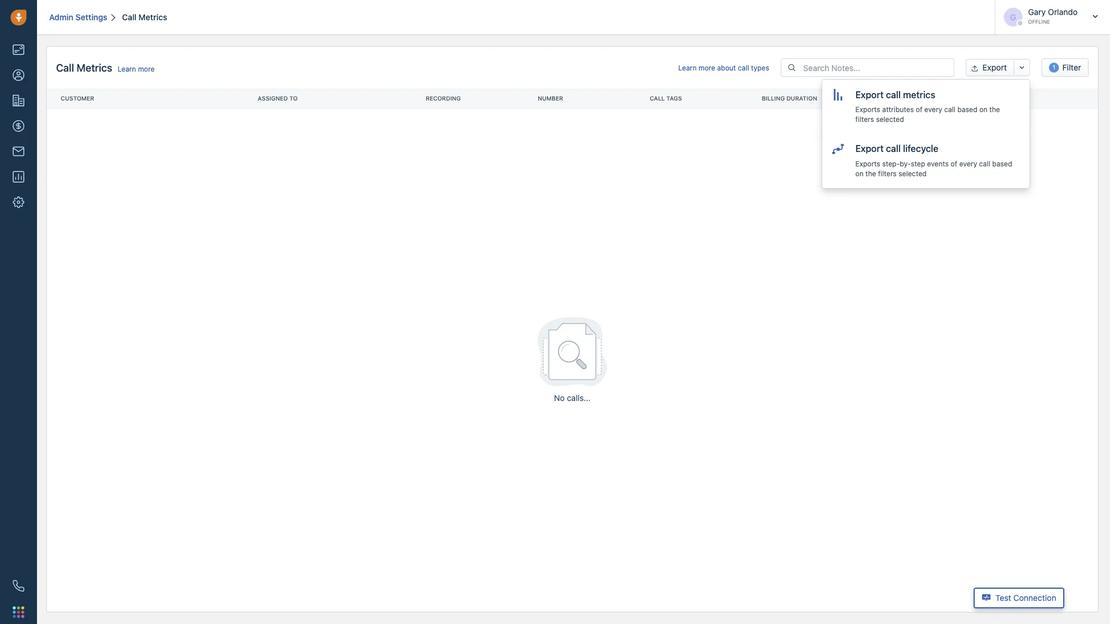 Task type: locate. For each thing, give the bounding box(es) containing it.
more
[[699, 64, 716, 72], [138, 65, 155, 73]]

2 exports from the top
[[856, 160, 881, 168]]

phone element
[[7, 575, 30, 598]]

0 horizontal spatial of
[[916, 105, 923, 113]]

step-
[[883, 160, 900, 168]]

0 vertical spatial metrics
[[139, 12, 167, 22]]

1 vertical spatial based
[[993, 160, 1013, 168]]

of down metrics
[[916, 105, 923, 113]]

export for export call metrics
[[856, 89, 884, 100]]

export right the upload 2 icon
[[983, 63, 1008, 72]]

0 vertical spatial filters
[[856, 115, 875, 123]]

exports inside export call metrics exports attributes of every call based on the filters selected
[[856, 105, 881, 113]]

0 vertical spatial exports
[[856, 105, 881, 113]]

admin settings link
[[49, 12, 120, 22]]

filters inside export call metrics exports attributes of every call based on the filters selected
[[856, 115, 875, 123]]

on
[[980, 105, 988, 113], [856, 169, 864, 178]]

filters
[[856, 115, 875, 123], [879, 169, 897, 178]]

call up attributes
[[887, 89, 901, 100]]

call time
[[874, 95, 905, 102]]

call up customer
[[56, 61, 74, 74]]

g
[[1011, 12, 1017, 22]]

learn up the tags
[[679, 64, 697, 72]]

call metrics link
[[122, 12, 167, 22]]

0 horizontal spatial every
[[925, 105, 943, 113]]

1 vertical spatial selected
[[899, 169, 927, 178]]

1 vertical spatial the
[[866, 169, 877, 178]]

settings
[[76, 12, 107, 22]]

call metrics learn more
[[56, 61, 155, 74]]

0 horizontal spatial learn
[[118, 65, 136, 73]]

export inside export call metrics exports attributes of every call based on the filters selected
[[856, 89, 884, 100]]

every right events on the right top of page
[[960, 160, 978, 168]]

1 vertical spatial filters
[[879, 169, 897, 178]]

1 vertical spatial exports
[[856, 160, 881, 168]]

offline
[[1029, 19, 1051, 25]]

0 vertical spatial call
[[122, 12, 137, 22]]

export inside the export call lifecycle exports step-by-step events of every call based on the filters selected
[[856, 143, 884, 154]]

exports down call time on the right top of page
[[856, 105, 881, 113]]

tags
[[667, 95, 682, 102]]

export
[[983, 63, 1008, 72], [856, 89, 884, 100], [856, 143, 884, 154]]

lifecycle
[[904, 143, 939, 154]]

filters down call time on the right top of page
[[856, 115, 875, 123]]

0 horizontal spatial call
[[650, 95, 665, 102]]

about
[[718, 64, 736, 72]]

1 exports from the top
[[856, 105, 881, 113]]

selected down attributes
[[877, 115, 905, 123]]

phone image
[[13, 581, 24, 592]]

call
[[122, 12, 137, 22], [56, 61, 74, 74]]

of right events on the right top of page
[[951, 160, 958, 168]]

recording
[[426, 95, 461, 102]]

calls...
[[567, 393, 591, 403]]

1 horizontal spatial every
[[960, 160, 978, 168]]

exports
[[856, 105, 881, 113], [856, 160, 881, 168]]

0 vertical spatial based
[[958, 105, 978, 113]]

based
[[958, 105, 978, 113], [993, 160, 1013, 168]]

0 horizontal spatial metrics
[[77, 61, 112, 74]]

export up step-
[[856, 143, 884, 154]]

learn more about call types link
[[679, 64, 770, 72]]

freshworks switcher image
[[13, 607, 24, 619]]

call
[[738, 64, 750, 72], [887, 89, 901, 100], [945, 105, 956, 113], [887, 143, 901, 154], [980, 160, 991, 168]]

every inside the export call lifecycle exports step-by-step events of every call based on the filters selected
[[960, 160, 978, 168]]

2 vertical spatial export
[[856, 143, 884, 154]]

0 vertical spatial the
[[990, 105, 1001, 113]]

1 call from the left
[[650, 95, 665, 102]]

metrics up learn more link
[[139, 12, 167, 22]]

selected
[[877, 115, 905, 123], [899, 169, 927, 178]]

0 horizontal spatial the
[[866, 169, 877, 178]]

0 horizontal spatial more
[[138, 65, 155, 73]]

1 vertical spatial export
[[856, 89, 884, 100]]

0 horizontal spatial filters
[[856, 115, 875, 123]]

0 vertical spatial of
[[916, 105, 923, 113]]

1 horizontal spatial call
[[122, 12, 137, 22]]

1 horizontal spatial of
[[951, 160, 958, 168]]

of
[[916, 105, 923, 113], [951, 160, 958, 168]]

1 horizontal spatial the
[[990, 105, 1001, 113]]

number
[[538, 95, 564, 102]]

filters down step-
[[879, 169, 897, 178]]

0 vertical spatial every
[[925, 105, 943, 113]]

0 horizontal spatial call
[[56, 61, 74, 74]]

call up step-
[[887, 143, 901, 154]]

1 vertical spatial of
[[951, 160, 958, 168]]

time
[[891, 95, 905, 102]]

more down call metrics
[[138, 65, 155, 73]]

exports left step-
[[856, 160, 881, 168]]

admin settings
[[49, 12, 107, 22]]

on inside the export call lifecycle exports step-by-step events of every call based on the filters selected
[[856, 169, 864, 178]]

1 horizontal spatial metrics
[[139, 12, 167, 22]]

0 horizontal spatial on
[[856, 169, 864, 178]]

1 horizontal spatial filters
[[879, 169, 897, 178]]

call for call metrics
[[122, 12, 137, 22]]

1 horizontal spatial based
[[993, 160, 1013, 168]]

0 vertical spatial selected
[[877, 115, 905, 123]]

1 horizontal spatial call
[[874, 95, 890, 102]]

no calls... image
[[538, 317, 607, 387]]

export down search notes... text field
[[856, 89, 884, 100]]

gary
[[1029, 7, 1046, 17]]

metrics for call metrics learn more
[[77, 61, 112, 74]]

0 vertical spatial on
[[980, 105, 988, 113]]

1 vertical spatial call
[[56, 61, 74, 74]]

call for call tags
[[650, 95, 665, 102]]

based inside export call metrics exports attributes of every call based on the filters selected
[[958, 105, 978, 113]]

call for call metrics learn more
[[56, 61, 74, 74]]

1 horizontal spatial on
[[980, 105, 988, 113]]

to
[[290, 95, 298, 102]]

export for export call lifecycle
[[856, 143, 884, 154]]

call left time
[[874, 95, 890, 102]]

metrics
[[139, 12, 167, 22], [77, 61, 112, 74]]

call right the settings
[[122, 12, 137, 22]]

based inside the export call lifecycle exports step-by-step events of every call based on the filters selected
[[993, 160, 1013, 168]]

2 call from the left
[[874, 95, 890, 102]]

filter
[[1063, 63, 1082, 72]]

selected down step
[[899, 169, 927, 178]]

call left types
[[738, 64, 750, 72]]

export call metrics exports attributes of every call based on the filters selected
[[856, 89, 1001, 123]]

call right attributes
[[945, 105, 956, 113]]

metrics up customer
[[77, 61, 112, 74]]

call left the tags
[[650, 95, 665, 102]]

every
[[925, 105, 943, 113], [960, 160, 978, 168]]

0 horizontal spatial based
[[958, 105, 978, 113]]

attributes
[[883, 105, 914, 113]]

1 vertical spatial metrics
[[77, 61, 112, 74]]

learn more link
[[118, 65, 155, 73]]

admin
[[49, 12, 73, 22]]

exports inside the export call lifecycle exports step-by-step events of every call based on the filters selected
[[856, 160, 881, 168]]

learn down "call metrics" link
[[118, 65, 136, 73]]

the
[[990, 105, 1001, 113], [866, 169, 877, 178]]

call
[[650, 95, 665, 102], [874, 95, 890, 102]]

every down metrics
[[925, 105, 943, 113]]

learn
[[679, 64, 697, 72], [118, 65, 136, 73]]

more left about
[[699, 64, 716, 72]]

1 vertical spatial every
[[960, 160, 978, 168]]

1 vertical spatial on
[[856, 169, 864, 178]]



Task type: describe. For each thing, give the bounding box(es) containing it.
orlando
[[1049, 7, 1078, 17]]

call for call time
[[874, 95, 890, 102]]

customer
[[61, 95, 94, 102]]

of inside the export call lifecycle exports step-by-step events of every call based on the filters selected
[[951, 160, 958, 168]]

selected inside the export call lifecycle exports step-by-step events of every call based on the filters selected
[[899, 169, 927, 178]]

call right events on the right top of page
[[980, 160, 991, 168]]

step
[[912, 160, 926, 168]]

metrics for call metrics
[[139, 12, 167, 22]]

events
[[928, 160, 949, 168]]

no
[[554, 393, 565, 403]]

more inside call metrics learn more
[[138, 65, 155, 73]]

learn more about call types
[[679, 64, 770, 72]]

call metrics
[[122, 12, 167, 22]]

1
[[1053, 64, 1056, 71]]

selected inside export call metrics exports attributes of every call based on the filters selected
[[877, 115, 905, 123]]

no calls...
[[554, 393, 591, 403]]

metrics
[[904, 89, 936, 100]]

learn inside call metrics learn more
[[118, 65, 136, 73]]

gary orlando offline
[[1029, 7, 1078, 25]]

on inside export call metrics exports attributes of every call based on the filters selected
[[980, 105, 988, 113]]

test
[[996, 594, 1012, 603]]

billing duration
[[762, 95, 818, 102]]

call tags
[[650, 95, 682, 102]]

every inside export call metrics exports attributes of every call based on the filters selected
[[925, 105, 943, 113]]

upload 2 image
[[970, 61, 980, 77]]

Search Notes... text field
[[803, 59, 954, 76]]

exports for export call lifecycle
[[856, 160, 881, 168]]

types
[[752, 64, 770, 72]]

the inside the export call lifecycle exports step-by-step events of every call based on the filters selected
[[866, 169, 877, 178]]

1 horizontal spatial more
[[699, 64, 716, 72]]

exports for export call metrics
[[856, 105, 881, 113]]

duration
[[787, 95, 818, 102]]

by-
[[900, 160, 912, 168]]

filters inside the export call lifecycle exports step-by-step events of every call based on the filters selected
[[879, 169, 897, 178]]

export call lifecycle exports step-by-step events of every call based on the filters selected
[[856, 143, 1013, 178]]

assigned to
[[258, 95, 298, 102]]

the inside export call metrics exports attributes of every call based on the filters selected
[[990, 105, 1001, 113]]

billing
[[762, 95, 785, 102]]

connection
[[1014, 594, 1057, 603]]

test connection
[[996, 594, 1057, 603]]

assigned
[[258, 95, 288, 102]]

0 vertical spatial export
[[983, 63, 1008, 72]]

1 horizontal spatial learn
[[679, 64, 697, 72]]

of inside export call metrics exports attributes of every call based on the filters selected
[[916, 105, 923, 113]]



Task type: vqa. For each thing, say whether or not it's contained in the screenshot.
Call Metrics's Call
yes



